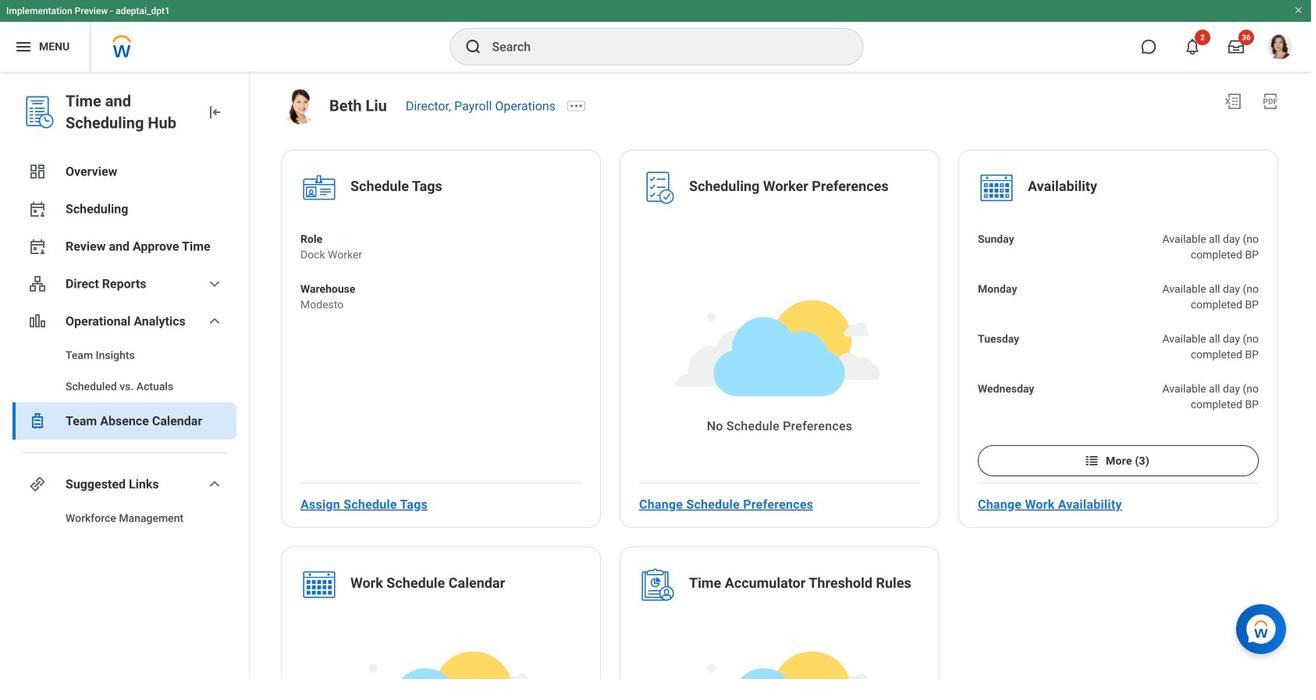 Task type: describe. For each thing, give the bounding box(es) containing it.
justify image
[[14, 37, 33, 56]]

schedule tags element
[[350, 177, 442, 199]]

export to excel image
[[1224, 92, 1243, 111]]

chevron down small image for link image
[[205, 475, 224, 494]]

availability element
[[1028, 177, 1098, 199]]

Search Workday  search field
[[492, 30, 831, 64]]

time accumulator threshold rules element
[[689, 575, 912, 596]]

demo_f075.png image
[[281, 89, 317, 125]]

link image
[[28, 475, 47, 494]]

calendar user solid image
[[28, 237, 47, 256]]

chart image
[[28, 312, 47, 331]]

work schedule calendar element
[[350, 575, 505, 596]]

search image
[[464, 37, 483, 56]]

time and scheduling hub element
[[66, 91, 193, 134]]

task timeoff image
[[28, 412, 47, 431]]

modesto element
[[301, 297, 355, 313]]

transformation import image
[[205, 103, 224, 122]]

dashboard image
[[28, 162, 47, 181]]



Task type: locate. For each thing, give the bounding box(es) containing it.
2 chevron down small image from the top
[[205, 475, 224, 494]]

chevron down small image
[[205, 275, 224, 293]]

1 vertical spatial chevron down small image
[[205, 475, 224, 494]]

chevron down small image
[[205, 312, 224, 331], [205, 475, 224, 494]]

notifications large image
[[1185, 39, 1201, 55]]

dock worker element
[[301, 248, 362, 263]]

inbox large image
[[1229, 39, 1244, 55]]

1 chevron down small image from the top
[[205, 312, 224, 331]]

calendar user solid image
[[28, 200, 47, 219]]

view team image
[[28, 275, 47, 293]]

view printable version (pdf) image
[[1261, 92, 1280, 111]]

profile logan mcneil image
[[1268, 34, 1293, 63]]

scheduling worker preferences element
[[689, 177, 889, 199]]

list view image
[[1084, 454, 1100, 469]]

navigation pane region
[[0, 72, 250, 680]]

chevron down small image for chart icon
[[205, 312, 224, 331]]

close environment banner image
[[1294, 5, 1304, 15]]

banner
[[0, 0, 1311, 72]]

0 vertical spatial chevron down small image
[[205, 312, 224, 331]]



Task type: vqa. For each thing, say whether or not it's contained in the screenshot.
Cross Stitch
no



